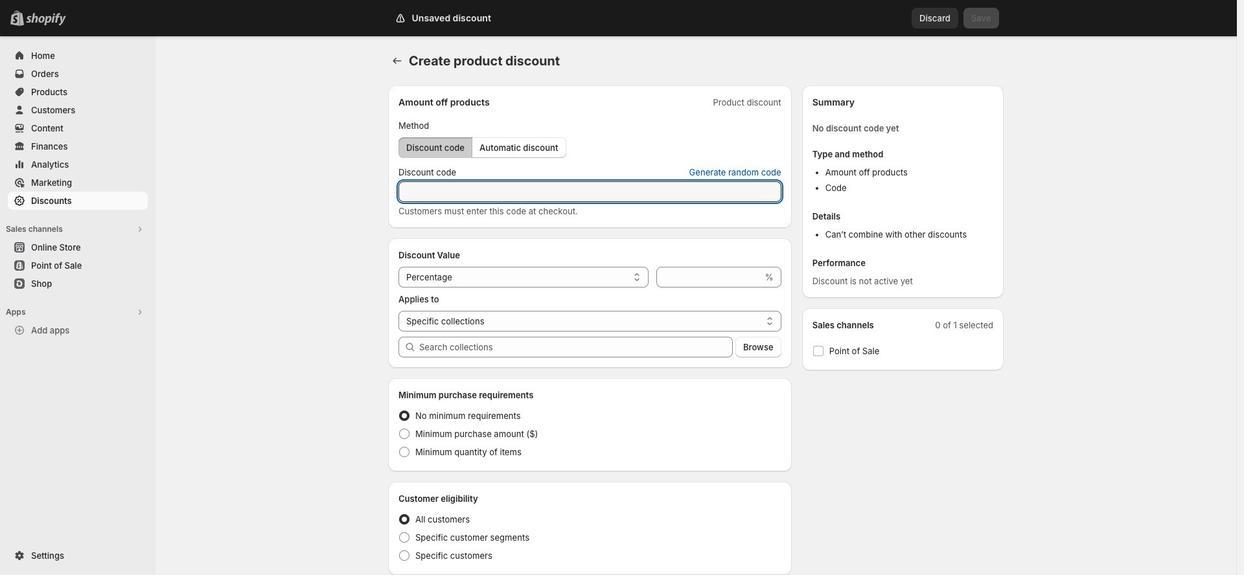Task type: locate. For each thing, give the bounding box(es) containing it.
None text field
[[399, 181, 781, 202], [656, 267, 763, 288], [399, 181, 781, 202], [656, 267, 763, 288]]



Task type: vqa. For each thing, say whether or not it's contained in the screenshot.
the Product tag dropdown button
no



Task type: describe. For each thing, give the bounding box(es) containing it.
shopify image
[[29, 13, 69, 26]]

Search collections text field
[[419, 337, 733, 358]]



